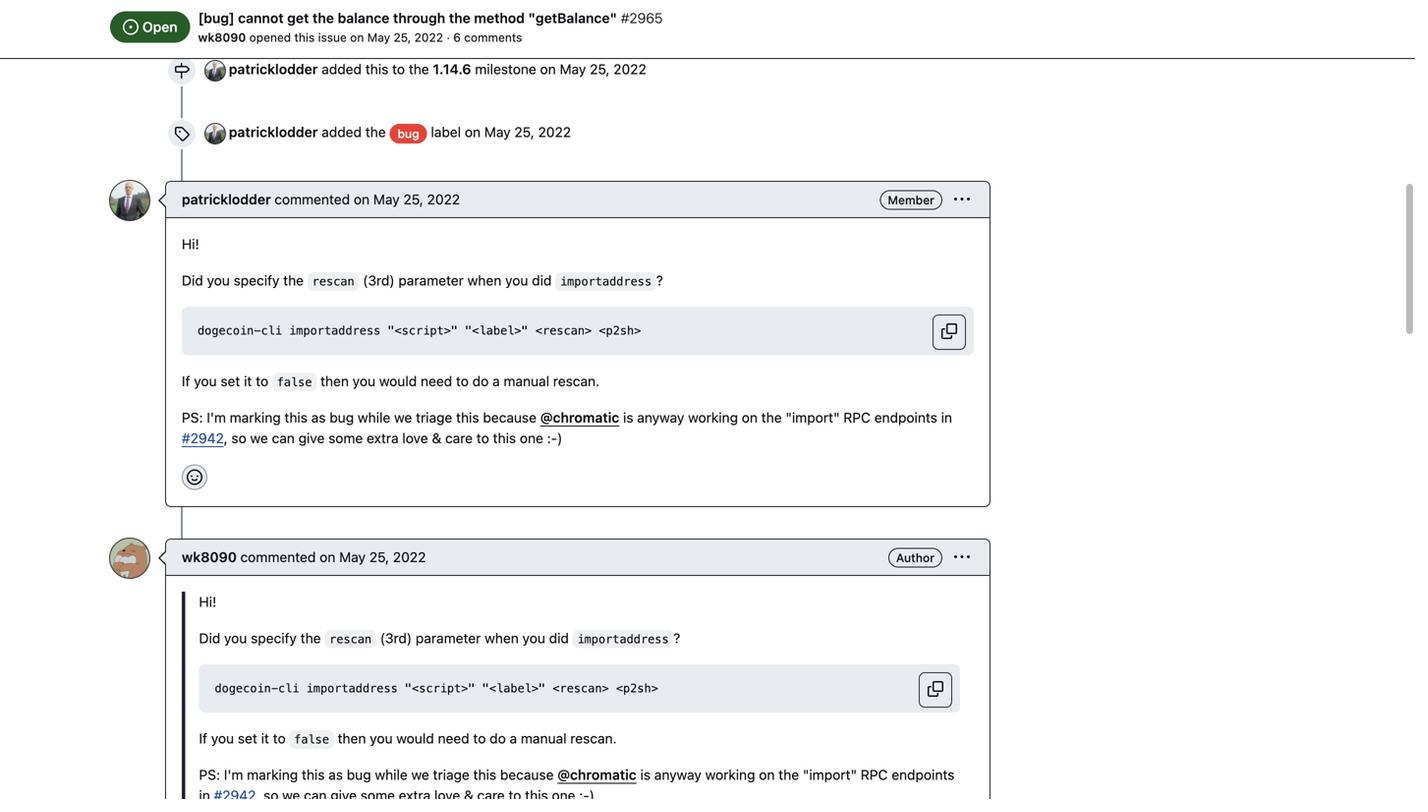 Task type: vqa. For each thing, say whether or not it's contained in the screenshot.
"do" related to @chromatic LINK related to topmost Copy icon
yes



Task type: locate. For each thing, give the bounding box(es) containing it.
rescan for topmost the @chromatic 'link'
[[312, 275, 355, 289]]

show options image
[[955, 192, 970, 207], [955, 549, 970, 565]]

it for topmost the @chromatic 'link'
[[244, 373, 252, 389]]

patricklodder link down tag image
[[182, 191, 271, 207]]

1 vertical spatial bug
[[330, 409, 354, 425]]

to inside ps: i'm marking this as bug while we triage this because @chromatic is anyway working on the "import" rpc endpoints in #2942 , so we can give some extra love & care to this one :-)
[[477, 430, 489, 446]]

because for ps: i'm marking this as bug while we triage this because @chromatic is anyway working on the "import" rpc endpoints in #2942 , so we can give some extra love & care to this one :-)
[[483, 409, 537, 425]]

need up "&"
[[421, 373, 452, 389]]

patricklodder down tag image
[[182, 191, 271, 207]]

@patricklodder image for patricklodder added this to the 1.14.6 milestone on may 25, 2022
[[205, 61, 225, 80]]

1 vertical spatial marking
[[247, 767, 298, 783]]

0 vertical spatial commented
[[275, 191, 350, 207]]

@patricklodder image
[[205, 0, 225, 18], [110, 181, 149, 220]]

patricklodder link for added this to the
[[229, 61, 318, 77]]

1 horizontal spatial a
[[510, 730, 517, 747]]

did
[[532, 272, 552, 289], [549, 630, 569, 646]]

0 horizontal spatial if
[[182, 373, 190, 389]]

wk8090 commented on may 25, 2022
[[182, 549, 426, 565]]

0 vertical spatial marking
[[230, 409, 281, 425]]

"import"
[[786, 409, 840, 425], [803, 767, 857, 783]]

ps:
[[182, 409, 203, 425], [199, 767, 220, 783]]

you
[[207, 272, 230, 289], [505, 272, 528, 289], [194, 373, 217, 389], [353, 373, 376, 389], [224, 630, 247, 646], [523, 630, 546, 646], [211, 730, 234, 747], [370, 730, 393, 747]]

endpoints inside ps: i'm marking this as bug while we triage this because @chromatic is anyway working on the "import" rpc endpoints in #2942 , so we can give some extra love & care to this one :-)
[[875, 409, 938, 425]]

triage
[[416, 409, 453, 425], [433, 767, 470, 783]]

0 vertical spatial we
[[394, 409, 412, 425]]

1 vertical spatial cli
[[278, 682, 299, 695]]

1 vertical spatial endpoints
[[892, 767, 955, 783]]

1 vertical spatial because
[[500, 767, 554, 783]]

1 vertical spatial manual
[[521, 730, 567, 747]]

added left bug link
[[322, 124, 362, 140]]

0 vertical spatial did
[[532, 272, 552, 289]]

rescan down wk8090 commented on may 25, 2022
[[329, 632, 372, 646]]

need up ps: i'm marking this as bug while we triage this because @chromatic
[[438, 730, 470, 747]]

dogecoin- for the bottom the @chromatic 'link'
[[215, 682, 278, 695]]

in
[[941, 409, 953, 425], [199, 787, 210, 799]]

add or remove reactions element
[[182, 464, 207, 490]]

0 vertical spatial set
[[221, 373, 240, 389]]

love
[[402, 430, 428, 446]]

add or remove reactions image
[[187, 469, 203, 485]]

wk8090 link right @wk8090 icon
[[182, 549, 237, 565]]

0 vertical spatial manual
[[504, 373, 550, 389]]

specify
[[234, 272, 280, 289], [251, 630, 297, 646]]

rpc
[[844, 409, 871, 425], [861, 767, 888, 783]]

wk8090 link
[[198, 30, 246, 44], [182, 549, 237, 565]]

we
[[394, 409, 412, 425], [250, 430, 268, 446], [411, 767, 429, 783]]

manual
[[504, 373, 550, 389], [521, 730, 567, 747]]

0 vertical spatial <rescan>
[[536, 324, 592, 338]]

added inside patricklodder added   the bug label on may 25, 2022
[[322, 124, 362, 140]]

@chromatic link
[[540, 409, 620, 425], [558, 767, 637, 783]]

did you specify the rescan (3rd) parameter when you did importaddress ?
[[182, 272, 663, 289], [199, 630, 681, 646]]

1 horizontal spatial in
[[941, 409, 953, 425]]

rescan. up ps: i'm marking this as bug while we triage this because @chromatic is anyway working on the "import" rpc endpoints in #2942 , so we can give some extra love & care to this one :-)
[[553, 373, 600, 389]]

0 vertical spatial did
[[182, 272, 203, 289]]

0 vertical spatial while
[[358, 409, 391, 425]]

25, inside patricklodder added   the bug label on may 25, 2022
[[515, 124, 535, 140]]

patricklodder added this to the 1.14.6 milestone on may 25, 2022
[[229, 61, 647, 77]]

manual up is anyway working on the "import" rpc endpoints in
[[521, 730, 567, 747]]

show options image for wk8090 commented on may 25, 2022
[[955, 549, 970, 565]]

0 vertical spatial copy image
[[942, 323, 957, 339]]

1 vertical spatial is
[[641, 767, 651, 783]]

0 horizontal spatial it
[[244, 373, 252, 389]]

(3rd)
[[363, 272, 395, 289], [380, 630, 412, 646]]

1 vertical spatial <p2sh>
[[616, 682, 658, 695]]

i'm
[[207, 409, 226, 425], [224, 767, 243, 783]]

0 vertical spatial specify
[[234, 272, 280, 289]]

ps: i'm marking this as bug while we triage this because @chromatic is anyway working on the "import" rpc endpoints in #2942 , so we can give some extra love & care to this one :-)
[[182, 409, 953, 446]]

@chromatic inside ps: i'm marking this as bug while we triage this because @chromatic is anyway working on the "import" rpc endpoints in #2942 , so we can give some extra love & care to this one :-)
[[540, 409, 620, 425]]

patricklodder link up patricklodder commented on may 25, 2022 in the top of the page
[[229, 124, 318, 140]]

bug inside patricklodder added   the bug label on may 25, 2022
[[398, 127, 419, 140]]

1 vertical spatial triage
[[433, 767, 470, 783]]

0 vertical spatial "<label>"
[[465, 324, 529, 338]]

set
[[221, 373, 240, 389], [238, 730, 257, 747]]

0 vertical spatial it
[[244, 373, 252, 389]]

is
[[623, 409, 634, 425], [641, 767, 651, 783]]

endpoints
[[875, 409, 938, 425], [892, 767, 955, 783]]

0 vertical spatial show options image
[[955, 192, 970, 207]]

as
[[311, 409, 326, 425], [329, 767, 343, 783]]

rescan for the bottom the @chromatic 'link'
[[329, 632, 372, 646]]

manual for the bottom the @chromatic 'link'
[[521, 730, 567, 747]]

0 vertical spatial in
[[941, 409, 953, 425]]

so
[[231, 430, 247, 446]]

1 added from the top
[[322, 61, 362, 77]]

1 vertical spatial parameter
[[416, 630, 481, 646]]

to
[[392, 61, 405, 77], [256, 373, 269, 389], [456, 373, 469, 389], [477, 430, 489, 446], [273, 730, 286, 747], [473, 730, 486, 747]]

<rescan> up is anyway working on the "import" rpc endpoints in
[[553, 682, 609, 695]]

2 vertical spatial bug
[[347, 767, 371, 783]]

because inside ps: i'm marking this as bug while we triage this because @chromatic is anyway working on the "import" rpc endpoints in #2942 , so we can give some extra love & care to this one :-)
[[483, 409, 537, 425]]

specify for topmost the @chromatic 'link'
[[234, 272, 280, 289]]

2022
[[415, 30, 443, 44], [614, 61, 647, 77], [538, 124, 571, 140], [427, 191, 460, 207], [393, 549, 426, 565]]

0 vertical spatial rescan
[[312, 275, 355, 289]]

i'm for ps: i'm marking this as bug while we triage this because @chromatic is anyway working on the "import" rpc endpoints in #2942 , so we can give some extra love & care to this one :-)
[[207, 409, 226, 425]]

1 vertical spatial a
[[510, 730, 517, 747]]

1 vertical spatial then
[[338, 730, 366, 747]]

0 vertical spatial triage
[[416, 409, 453, 425]]

anyway inside is anyway working on the "import" rpc endpoints in
[[655, 767, 702, 783]]

0 vertical spatial wk8090 link
[[198, 30, 246, 44]]

balance
[[338, 10, 390, 26]]

patricklodder inside patricklodder added   the bug label on may 25, 2022
[[229, 124, 318, 140]]

marking for ps: i'm marking this as bug while we triage this because @chromatic
[[247, 767, 298, 783]]

added for added this to the
[[322, 61, 362, 77]]

0 vertical spatial ?
[[657, 272, 663, 289]]

marking
[[230, 409, 281, 425], [247, 767, 298, 783]]

show options image right author
[[955, 549, 970, 565]]

do up ps: i'm marking this as bug while we triage this because @chromatic
[[490, 730, 506, 747]]

1 vertical spatial did
[[549, 630, 569, 646]]

0 vertical spatial then
[[321, 373, 349, 389]]

wk8090 link for commented
[[182, 549, 237, 565]]

we for ps: i'm marking this as bug while we triage this because @chromatic
[[411, 767, 429, 783]]

give
[[299, 430, 325, 446]]

1 vertical spatial anyway
[[655, 767, 702, 783]]

opened
[[249, 30, 291, 44]]

in inside is anyway working on the "import" rpc endpoints in
[[199, 787, 210, 799]]

0 vertical spatial rpc
[[844, 409, 871, 425]]

0 vertical spatial patricklodder
[[229, 61, 318, 77]]

working
[[688, 409, 738, 425], [705, 767, 756, 783]]

1 @patricklodder image from the top
[[205, 61, 225, 80]]

1 horizontal spatial @patricklodder image
[[205, 0, 225, 18]]

0 vertical spatial parameter
[[399, 272, 464, 289]]

[bug]
[[198, 10, 235, 26]]

on may 25, 2022 link
[[540, 61, 647, 77], [465, 124, 571, 140], [354, 191, 460, 207], [320, 549, 426, 565]]

@patricklodder image right milestone icon
[[205, 61, 225, 80]]

added down issue
[[322, 61, 362, 77]]

patricklodder link for added   the
[[229, 124, 318, 140]]

@chromatic for ps: i'm marking this as bug while we triage this because @chromatic is anyway working on the "import" rpc endpoints in #2942 , so we can give some extra love & care to this one :-)
[[540, 409, 620, 425]]

wk8090 down [bug]
[[198, 30, 246, 44]]

importaddress
[[560, 275, 652, 289], [289, 324, 381, 338], [578, 632, 669, 646], [306, 682, 398, 695]]

1 vertical spatial if
[[199, 730, 207, 747]]

then up some
[[321, 373, 349, 389]]

@patricklodder image right tag image
[[205, 124, 225, 143]]

0 vertical spatial did you specify the rescan (3rd) parameter when you did importaddress ?
[[182, 272, 663, 289]]

1 vertical spatial "<label>"
[[482, 682, 546, 695]]

patricklodder for added this to the
[[229, 61, 318, 77]]

as for ps: i'm marking this as bug while we triage this because @chromatic
[[329, 767, 343, 783]]

@chromatic
[[540, 409, 620, 425], [558, 767, 637, 783]]

would
[[379, 373, 417, 389], [396, 730, 434, 747]]

a
[[493, 373, 500, 389], [510, 730, 517, 747]]

dogecoin- for topmost the @chromatic 'link'
[[198, 324, 261, 338]]

<rescan> up ps: i'm marking this as bug while we triage this because @chromatic is anyway working on the "import" rpc endpoints in #2942 , so we can give some extra love & care to this one :-)
[[536, 324, 592, 338]]

0 vertical spatial @patricklodder image
[[205, 0, 225, 18]]

0 vertical spatial @chromatic
[[540, 409, 620, 425]]

as inside ps: i'm marking this as bug while we triage this because @chromatic is anyway working on the "import" rpc endpoints in #2942 , so we can give some extra love & care to this one :-)
[[311, 409, 326, 425]]

dogecoin-
[[198, 324, 261, 338], [215, 682, 278, 695]]

manual for topmost the @chromatic 'link'
[[504, 373, 550, 389]]

copy image
[[942, 323, 957, 339], [928, 681, 944, 697]]

wk8090 link for opened this issue
[[198, 30, 246, 44]]

open
[[143, 19, 177, 35]]

wk8090
[[198, 30, 246, 44], [182, 549, 237, 565]]

set for the bottom the @chromatic 'link'
[[238, 730, 257, 747]]

wk8090 link down [bug]
[[198, 30, 246, 44]]

ps: inside ps: i'm marking this as bug while we triage this because @chromatic is anyway working on the "import" rpc endpoints in #2942 , so we can give some extra love & care to this one :-)
[[182, 409, 203, 425]]

did for topmost the @chromatic 'link'
[[532, 272, 552, 289]]

comments
[[464, 30, 522, 44]]

@wk8090 image
[[110, 538, 149, 578]]

0 vertical spatial cli
[[261, 324, 282, 338]]

1 show options image from the top
[[955, 192, 970, 207]]

0 vertical spatial when
[[468, 272, 502, 289]]

0 vertical spatial dogecoin-
[[198, 324, 261, 338]]

1 vertical spatial @chromatic
[[558, 767, 637, 783]]

while inside ps: i'm marking this as bug while we triage this because @chromatic is anyway working on the "import" rpc endpoints in #2942 , so we can give some extra love & care to this one :-)
[[358, 409, 391, 425]]

the
[[313, 10, 334, 26], [449, 10, 471, 26], [409, 61, 429, 77], [366, 124, 386, 140], [283, 272, 304, 289], [762, 409, 782, 425], [301, 630, 321, 646], [779, 767, 799, 783]]

patricklodder added   the bug label on may 25, 2022
[[229, 124, 571, 140]]

"<label>" for topmost the @chromatic 'link'
[[465, 324, 529, 338]]

2 show options image from the top
[[955, 549, 970, 565]]

show options image for patricklodder commented on may 25, 2022
[[955, 192, 970, 207]]

anyway
[[637, 409, 685, 425], [655, 767, 702, 783]]

a up is anyway working on the "import" rpc endpoints in
[[510, 730, 517, 747]]

working inside is anyway working on the "import" rpc endpoints in
[[705, 767, 756, 783]]

"<label>"
[[465, 324, 529, 338], [482, 682, 546, 695]]

if
[[182, 373, 190, 389], [199, 730, 207, 747]]

2 @patricklodder image from the top
[[205, 124, 225, 143]]

1 vertical spatial specify
[[251, 630, 297, 646]]

wk8090 right @wk8090 icon
[[182, 549, 237, 565]]

@patricklodder image
[[205, 61, 225, 80], [205, 124, 225, 143]]

cannot
[[238, 10, 284, 26]]

would up ps: i'm marking this as bug while we triage this because @chromatic
[[396, 730, 434, 747]]

cli
[[261, 324, 282, 338], [278, 682, 299, 695]]

#2942
[[182, 430, 224, 446]]

0 vertical spatial need
[[421, 373, 452, 389]]

triage inside ps: i'm marking this as bug while we triage this because @chromatic is anyway working on the "import" rpc endpoints in #2942 , so we can give some extra love & care to this one :-)
[[416, 409, 453, 425]]

0 vertical spatial would
[[379, 373, 417, 389]]

need
[[421, 373, 452, 389], [438, 730, 470, 747]]

parameter for topmost the @chromatic 'link'
[[399, 272, 464, 289]]

bug for ps: i'm marking this as bug while we triage this because @chromatic is anyway working on the "import" rpc endpoints in #2942 , so we can give some extra love & care to this one :-)
[[330, 409, 354, 425]]

if you set it to false then you would need to do a manual rescan. up ps: i'm marking this as bug while we triage this because @chromatic
[[199, 730, 617, 747]]

did for the bottom the @chromatic 'link'
[[549, 630, 569, 646]]

one
[[520, 430, 544, 446]]

would for topmost the @chromatic 'link'
[[379, 373, 417, 389]]

this inside [bug] cannot get the balance through the method "getbalance" #2965 wk8090 opened this issue on may 25, 2022 · 6 comments
[[294, 30, 315, 44]]

#2965
[[621, 10, 663, 26]]

then
[[321, 373, 349, 389], [338, 730, 366, 747]]

0 vertical spatial endpoints
[[875, 409, 938, 425]]

i'm inside ps: i'm marking this as bug while we triage this because @chromatic is anyway working on the "import" rpc endpoints in #2942 , so we can give some extra love & care to this one :-)
[[207, 409, 226, 425]]

copy image for the bottom the @chromatic 'link'
[[928, 681, 944, 697]]

1 vertical spatial it
[[261, 730, 269, 747]]

if you set it to false then you would need to do a manual rescan. up extra
[[182, 373, 600, 389]]

1 vertical spatial ps:
[[199, 767, 220, 783]]

6
[[453, 30, 461, 44]]

2 added from the top
[[322, 124, 362, 140]]

1 vertical spatial false
[[294, 733, 329, 747]]

then up ps: i'm marking this as bug while we triage this because @chromatic
[[338, 730, 366, 747]]

patricklodder up patricklodder commented on may 25, 2022 in the top of the page
[[229, 124, 318, 140]]

0 vertical spatial as
[[311, 409, 326, 425]]

if you set it to false then you would need to do a manual rescan.
[[182, 373, 600, 389], [199, 730, 617, 747]]

<p2sh>
[[599, 324, 641, 338], [616, 682, 658, 695]]

rescan
[[312, 275, 355, 289], [329, 632, 372, 646]]

rescan.
[[553, 373, 600, 389], [570, 730, 617, 747]]

"<script>"
[[388, 324, 458, 338], [405, 682, 475, 695]]

the inside is anyway working on the "import" rpc endpoints in
[[779, 767, 799, 783]]

we for ps: i'm marking this as bug while we triage this because @chromatic is anyway working on the "import" rpc endpoints in #2942 , so we can give some extra love & care to this one :-)
[[394, 409, 412, 425]]

show options image right "member"
[[955, 192, 970, 207]]

1 vertical spatial did
[[199, 630, 220, 646]]

)
[[558, 430, 563, 446]]

?
[[657, 272, 663, 289], [674, 630, 681, 646]]

"import" inside is anyway working on the "import" rpc endpoints in
[[803, 767, 857, 783]]

manual up one
[[504, 373, 550, 389]]

rescan. up is anyway working on the "import" rpc endpoints in
[[570, 730, 617, 747]]

would up extra
[[379, 373, 417, 389]]

dogecoin-cli importaddress "<script>" "<label>" <rescan> <p2sh>
[[198, 324, 641, 338], [215, 682, 658, 695]]

bug for ps: i'm marking this as bug while we triage this because @chromatic
[[347, 767, 371, 783]]

@chromatic for ps: i'm marking this as bug while we triage this because @chromatic
[[558, 767, 637, 783]]

tag image
[[174, 126, 190, 142]]

"<label>" for the bottom the @chromatic 'link'
[[482, 682, 546, 695]]

0 horizontal spatial do
[[473, 373, 489, 389]]

rescan down patricklodder commented on may 25, 2022 in the top of the page
[[312, 275, 355, 289]]

patricklodder
[[229, 61, 318, 77], [229, 124, 318, 140], [182, 191, 271, 207]]

while
[[358, 409, 391, 425], [375, 767, 408, 783]]

0 vertical spatial "import"
[[786, 409, 840, 425]]

bug inside ps: i'm marking this as bug while we triage this because @chromatic is anyway working on the "import" rpc endpoints in #2942 , so we can give some extra love & care to this one :-)
[[330, 409, 354, 425]]

on
[[350, 30, 364, 44], [540, 61, 556, 77], [465, 124, 481, 140], [354, 191, 370, 207], [742, 409, 758, 425], [320, 549, 336, 565], [759, 767, 775, 783]]

patricklodder link
[[229, 61, 318, 77], [229, 124, 318, 140], [182, 191, 271, 207]]

1 vertical spatial hi!
[[199, 594, 217, 610]]

false
[[277, 375, 312, 389], [294, 733, 329, 747]]

1 vertical spatial copy image
[[928, 681, 944, 697]]

on inside patricklodder added   the bug label on may 25, 2022
[[465, 124, 481, 140]]

0 vertical spatial wk8090
[[198, 30, 246, 44]]

a up ps: i'm marking this as bug while we triage this because @chromatic is anyway working on the "import" rpc endpoints in #2942 , so we can give some extra love & care to this one :-)
[[493, 373, 500, 389]]

parameter
[[399, 272, 464, 289], [416, 630, 481, 646]]

1 vertical spatial in
[[199, 787, 210, 799]]

1.14.6
[[433, 61, 471, 77]]

1 horizontal spatial ?
[[674, 630, 681, 646]]

2022 inside [bug] cannot get the balance through the method "getbalance" #2965 wk8090 opened this issue on may 25, 2022 · 6 comments
[[415, 30, 443, 44]]

hi!
[[182, 236, 199, 252], [199, 594, 217, 610]]

1 vertical spatial dogecoin-cli importaddress "<script>" "<label>" <rescan> <p2sh>
[[215, 682, 658, 695]]

2 vertical spatial we
[[411, 767, 429, 783]]

1 vertical spatial wk8090 link
[[182, 549, 237, 565]]

do up care
[[473, 373, 489, 389]]

1 vertical spatial would
[[396, 730, 434, 747]]

did
[[182, 272, 203, 289], [199, 630, 220, 646]]

marking inside ps: i'm marking this as bug while we triage this because @chromatic is anyway working on the "import" rpc endpoints in #2942 , so we can give some extra love & care to this one :-)
[[230, 409, 281, 425]]

do
[[473, 373, 489, 389], [490, 730, 506, 747]]

method
[[474, 10, 525, 26]]

1 vertical spatial added
[[322, 124, 362, 140]]

0 horizontal spatial as
[[311, 409, 326, 425]]

0 vertical spatial bug
[[398, 127, 419, 140]]

1 vertical spatial patricklodder link
[[229, 124, 318, 140]]

bug
[[398, 127, 419, 140], [330, 409, 354, 425], [347, 767, 371, 783]]

0 vertical spatial false
[[277, 375, 312, 389]]

1 vertical spatial commented
[[240, 549, 316, 565]]

1 vertical spatial did you specify the rescan (3rd) parameter when you did importaddress ?
[[199, 630, 681, 646]]

this
[[294, 30, 315, 44], [366, 61, 389, 77], [285, 409, 308, 425], [456, 409, 479, 425], [493, 430, 516, 446], [302, 767, 325, 783], [473, 767, 497, 783]]

label
[[431, 124, 461, 140]]

because
[[483, 409, 537, 425], [500, 767, 554, 783]]

patricklodder link down opened
[[229, 61, 318, 77]]

when
[[468, 272, 502, 289], [485, 630, 519, 646]]

<rescan>
[[536, 324, 592, 338], [553, 682, 609, 695]]

patricklodder down opened
[[229, 61, 318, 77]]



Task type: describe. For each thing, give the bounding box(es) containing it.
author
[[896, 551, 935, 565]]

is inside ps: i'm marking this as bug while we triage this because @chromatic is anyway working on the "import" rpc endpoints in #2942 , so we can give some extra love & care to this one :-)
[[623, 409, 634, 425]]

patricklodder for added   the
[[229, 124, 318, 140]]

1 vertical spatial rescan.
[[570, 730, 617, 747]]

1 vertical spatial if you set it to false then you would need to do a manual rescan.
[[199, 730, 617, 747]]

[bug] cannot get the balance through the method "getbalance" link
[[198, 8, 617, 29]]

care
[[445, 430, 473, 446]]

0 vertical spatial "<script>"
[[388, 324, 458, 338]]

1 vertical spatial <rescan>
[[553, 682, 609, 695]]

1 vertical spatial need
[[438, 730, 470, 747]]

ps: for ps: i'm marking this as bug while we triage this because @chromatic is anyway working on the "import" rpc endpoints in #2942 , so we can give some extra love & care to this one :-)
[[182, 409, 203, 425]]

·
[[447, 30, 450, 44]]

1.14.6 link
[[433, 61, 471, 77]]

on inside ps: i'm marking this as bug while we triage this because @chromatic is anyway working on the "import" rpc endpoints in #2942 , so we can give some extra love & care to this one :-)
[[742, 409, 758, 425]]

0 vertical spatial <p2sh>
[[599, 324, 641, 338]]

it for the bottom the @chromatic 'link'
[[261, 730, 269, 747]]

in inside ps: i'm marking this as bug while we triage this because @chromatic is anyway working on the "import" rpc endpoints in #2942 , so we can give some extra love & care to this one :-)
[[941, 409, 953, 425]]

1 vertical spatial we
[[250, 430, 268, 446]]

marking for ps: i'm marking this as bug while we triage this because @chromatic is anyway working on the "import" rpc endpoints in #2942 , so we can give some extra love & care to this one :-)
[[230, 409, 281, 425]]

the inside ps: i'm marking this as bug while we triage this because @chromatic is anyway working on the "import" rpc endpoints in #2942 , so we can give some extra love & care to this one :-)
[[762, 409, 782, 425]]

cli for the bottom the @chromatic 'link'
[[278, 682, 299, 695]]

"getbalance"
[[528, 10, 617, 26]]

issue
[[318, 30, 347, 44]]

triage for ps: i'm marking this as bug while we triage this because @chromatic
[[433, 767, 470, 783]]

set for topmost the @chromatic 'link'
[[221, 373, 240, 389]]

0 vertical spatial a
[[493, 373, 500, 389]]

0 vertical spatial hi!
[[182, 236, 199, 252]]

parameter for the bottom the @chromatic 'link'
[[416, 630, 481, 646]]

&
[[432, 430, 442, 446]]

0 vertical spatial dogecoin-cli importaddress "<script>" "<label>" <rescan> <p2sh>
[[198, 324, 641, 338]]

would for the bottom the @chromatic 'link'
[[396, 730, 434, 747]]

rpc inside ps: i'm marking this as bug while we triage this because @chromatic is anyway working on the "import" rpc endpoints in #2942 , so we can give some extra love & care to this one :-)
[[844, 409, 871, 425]]

then for the bottom the @chromatic 'link'
[[338, 730, 366, 747]]

milestone
[[475, 61, 537, 77]]

bug link
[[390, 124, 427, 143]]

added for added   the
[[322, 124, 362, 140]]

did you specify the rescan (3rd) parameter when you did importaddress ? for the bottom the @chromatic 'link'
[[199, 630, 681, 646]]

0 vertical spatial @chromatic link
[[540, 409, 620, 425]]

1 vertical spatial (3rd)
[[380, 630, 412, 646]]

patricklodder commented on may 25, 2022
[[182, 191, 460, 207]]

member
[[888, 193, 935, 207]]

2 vertical spatial patricklodder link
[[182, 191, 271, 207]]

rpc inside is anyway working on the "import" rpc endpoints in
[[861, 767, 888, 783]]

2 vertical spatial patricklodder
[[182, 191, 271, 207]]

commented for wk8090
[[240, 549, 316, 565]]

specify for the bottom the @chromatic 'link'
[[251, 630, 297, 646]]

may inside [bug] cannot get the balance through the method "getbalance" #2965 wk8090 opened this issue on may 25, 2022 · 6 comments
[[367, 30, 390, 44]]

:-
[[547, 430, 558, 446]]

is anyway working on the "import" rpc endpoints in
[[199, 767, 955, 799]]

#2942 link
[[182, 430, 224, 446]]

because for ps: i'm marking this as bug while we triage this because @chromatic
[[500, 767, 554, 783]]

0 vertical spatial if you set it to false then you would need to do a manual rescan.
[[182, 373, 600, 389]]

triage for ps: i'm marking this as bug while we triage this because @chromatic is anyway working on the "import" rpc endpoints in #2942 , so we can give some extra love & care to this one :-)
[[416, 409, 453, 425]]

1 vertical spatial do
[[490, 730, 506, 747]]

did you specify the rescan (3rd) parameter when you did importaddress ? for topmost the @chromatic 'link'
[[182, 272, 663, 289]]

"import" inside ps: i'm marking this as bug while we triage this because @chromatic is anyway working on the "import" rpc endpoints in #2942 , so we can give some extra love & care to this one :-)
[[786, 409, 840, 425]]

cli for topmost the @chromatic 'link'
[[261, 324, 282, 338]]

0 vertical spatial rescan.
[[553, 373, 600, 389]]

while for ps: i'm marking this as bug while we triage this because @chromatic is anyway working on the "import" rpc endpoints in #2942 , so we can give some extra love & care to this one :-)
[[358, 409, 391, 425]]

on inside [bug] cannot get the balance through the method "getbalance" #2965 wk8090 opened this issue on may 25, 2022 · 6 comments
[[350, 30, 364, 44]]

endpoints inside is anyway working on the "import" rpc endpoints in
[[892, 767, 955, 783]]

1 vertical spatial when
[[485, 630, 519, 646]]

i'm for ps: i'm marking this as bug while we triage this because @chromatic
[[224, 767, 243, 783]]

while for ps: i'm marking this as bug while we triage this because @chromatic
[[375, 767, 408, 783]]

ps: for ps: i'm marking this as bug while we triage this because @chromatic
[[199, 767, 220, 783]]

issue opened image
[[123, 19, 139, 35]]

0 horizontal spatial ?
[[657, 272, 663, 289]]

extra
[[367, 430, 399, 446]]

some
[[328, 430, 363, 446]]

0 vertical spatial do
[[473, 373, 489, 389]]

may inside patricklodder added   the bug label on may 25, 2022
[[484, 124, 511, 140]]

automation
[[621, 0, 685, 14]]

milestone image
[[174, 63, 190, 79]]

1 vertical spatial wk8090
[[182, 549, 237, 565]]

commented for patricklodder
[[275, 191, 350, 207]]

[bug] cannot get the balance through the method "getbalance" #2965 wk8090 opened this issue on may 25, 2022 · 6 comments
[[198, 10, 663, 44]]

1 horizontal spatial if
[[199, 730, 207, 747]]

the inside patricklodder added   the bug label on may 25, 2022
[[366, 124, 386, 140]]

,
[[224, 430, 228, 446]]

on inside is anyway working on the "import" rpc endpoints in
[[759, 767, 775, 783]]

wk8090 inside [bug] cannot get the balance through the method "getbalance" #2965 wk8090 opened this issue on may 25, 2022 · 6 comments
[[198, 30, 246, 44]]

0 horizontal spatial @patricklodder image
[[110, 181, 149, 220]]

project image
[[174, 0, 190, 16]]

is inside is anyway working on the "import" rpc endpoints in
[[641, 767, 651, 783]]

0 vertical spatial if
[[182, 373, 190, 389]]

copy image for topmost the @chromatic 'link'
[[942, 323, 957, 339]]

1 vertical spatial "<script>"
[[405, 682, 475, 695]]

anyway inside ps: i'm marking this as bug while we triage this because @chromatic is anyway working on the "import" rpc endpoints in #2942 , so we can give some extra love & care to this one :-)
[[637, 409, 685, 425]]

then for topmost the @chromatic 'link'
[[321, 373, 349, 389]]

through
[[393, 10, 446, 26]]

can
[[272, 430, 295, 446]]

@patricklodder image for patricklodder added   the bug label on may 25, 2022
[[205, 124, 225, 143]]

2022 inside patricklodder added   the bug label on may 25, 2022
[[538, 124, 571, 140]]

ps: i'm marking this as bug while we triage this because @chromatic
[[199, 767, 637, 783]]

25, inside [bug] cannot get the balance through the method "getbalance" #2965 wk8090 opened this issue on may 25, 2022 · 6 comments
[[394, 30, 411, 44]]

get
[[287, 10, 309, 26]]

0 vertical spatial (3rd)
[[363, 272, 395, 289]]

working inside ps: i'm marking this as bug while we triage this because @chromatic is anyway working on the "import" rpc endpoints in #2942 , so we can give some extra love & care to this one :-)
[[688, 409, 738, 425]]

as for ps: i'm marking this as bug while we triage this because @chromatic is anyway working on the "import" rpc endpoints in #2942 , so we can give some extra love & care to this one :-)
[[311, 409, 326, 425]]

1 vertical spatial ?
[[674, 630, 681, 646]]

1 vertical spatial @chromatic link
[[558, 767, 637, 783]]



